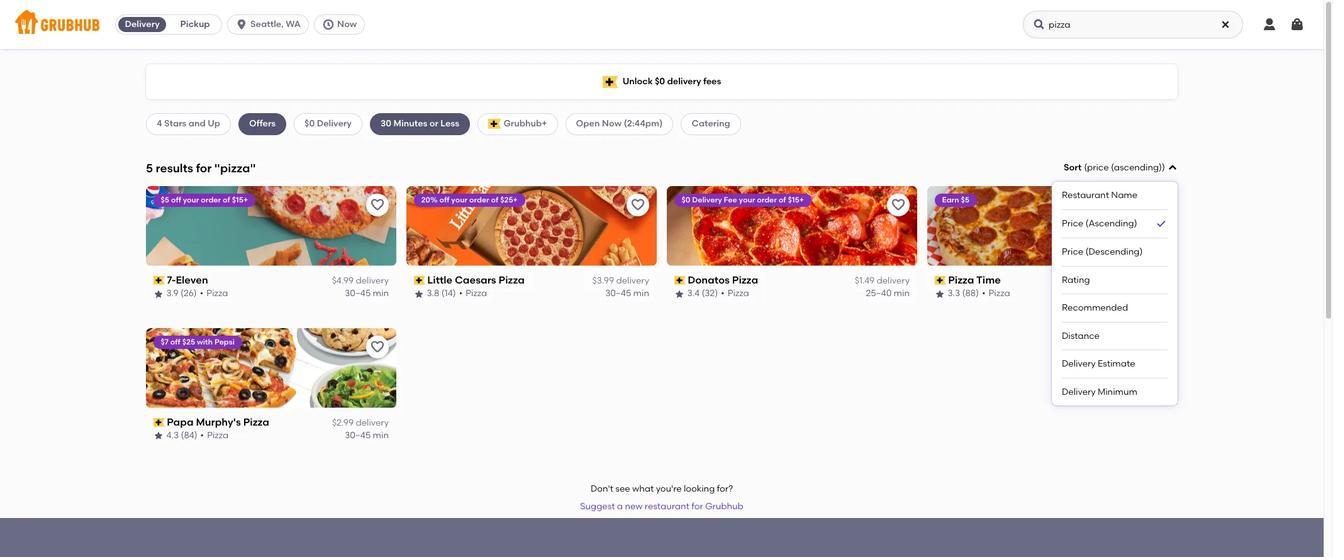 Task type: describe. For each thing, give the bounding box(es) containing it.
looking
[[684, 484, 715, 495]]

subscription pass image for papa murphy's pizza
[[154, 419, 165, 427]]

price for price (descending)
[[1063, 247, 1084, 257]]

pizza right (26)
[[207, 289, 229, 299]]

off for little
[[440, 196, 450, 204]]

fees
[[704, 76, 722, 87]]

30–45 min for 7-eleven
[[345, 289, 389, 299]]

unlock $0 delivery fees
[[623, 76, 722, 87]]

1 horizontal spatial $0
[[655, 76, 665, 87]]

wa
[[286, 19, 301, 30]]

star icon image for pizza time
[[935, 289, 945, 299]]

svg image inside the now button
[[322, 18, 335, 31]]

30–45 min for papa murphy's pizza
[[345, 431, 389, 441]]

off for papa
[[171, 338, 181, 347]]

of for caesars
[[492, 196, 499, 204]]

delivery for papa murphy's pizza
[[356, 418, 389, 429]]

save this restaurant image for $4.99 delivery
[[370, 198, 385, 213]]

check icon image
[[1156, 218, 1168, 230]]

25–40 min for time
[[1127, 289, 1171, 299]]

for?
[[717, 484, 733, 495]]

grubhub
[[706, 502, 744, 512]]

$3.99 delivery
[[593, 276, 650, 286]]

(88)
[[963, 289, 980, 299]]

4.3 (84)
[[167, 431, 198, 441]]

Search for food, convenience, alcohol... search field
[[1023, 11, 1244, 38]]

20%
[[422, 196, 438, 204]]

min for $3.99 delivery
[[634, 289, 650, 299]]

5
[[146, 161, 153, 175]]

little caesars pizza logo image
[[407, 186, 657, 266]]

unlock
[[623, 76, 653, 87]]

order for eleven
[[201, 196, 221, 204]]

pizza down time
[[989, 289, 1011, 299]]

your for eleven
[[183, 196, 200, 204]]

delivery estimate
[[1063, 359, 1136, 370]]

0 vertical spatial for
[[196, 161, 212, 175]]

order for caesars
[[470, 196, 490, 204]]

seattle, wa
[[251, 19, 301, 30]]

$0 for $0 delivery fee your order of $15+
[[682, 196, 691, 204]]

3.4
[[688, 289, 700, 299]]

3.4 (32)
[[688, 289, 719, 299]]

suggest
[[581, 502, 615, 512]]

30–45 min for little caesars pizza
[[606, 289, 650, 299]]

4.3
[[167, 431, 179, 441]]

(14)
[[442, 289, 456, 299]]

pizza right 'murphy's'
[[244, 416, 270, 428]]

2 $5 from the left
[[962, 196, 970, 204]]

• for pizza
[[983, 289, 986, 299]]

delivery left fees
[[668, 76, 702, 87]]

suggest a new restaurant for grubhub
[[581, 502, 744, 512]]

• for $2.99
[[201, 431, 204, 441]]

see
[[616, 484, 631, 495]]

with
[[197, 338, 213, 347]]

• pizza for $4.99 delivery
[[200, 289, 229, 299]]

main navigation navigation
[[0, 0, 1324, 49]]

$25+
[[501, 196, 518, 204]]

delivery for delivery estimate
[[1063, 359, 1096, 370]]

pizza right donatos
[[733, 274, 759, 286]]

2 $15+ from the left
[[789, 196, 805, 204]]

earn $5
[[943, 196, 970, 204]]

caesars
[[455, 274, 497, 286]]

pickup
[[180, 19, 210, 30]]

$0 delivery
[[305, 119, 352, 129]]

pizza down little caesars pizza
[[466, 289, 488, 299]]

open now (2:44pm)
[[576, 119, 663, 129]]

don't see what you're looking for?
[[591, 484, 733, 495]]

min for $2.99 delivery
[[373, 431, 389, 441]]

• pizza for pizza time
[[983, 289, 1011, 299]]

• for $1.49
[[722, 289, 725, 299]]

for inside suggest a new restaurant for grubhub button
[[692, 502, 703, 512]]

grubhub plus flag logo image for unlock $0 delivery fees
[[603, 76, 618, 88]]

pepsi
[[215, 338, 235, 347]]

fee
[[725, 196, 738, 204]]

list box inside field
[[1063, 182, 1168, 406]]

and
[[189, 119, 206, 129]]

save this restaurant button for $2.99 delivery
[[366, 336, 389, 359]]

• pizza for $1.49 delivery
[[722, 289, 750, 299]]

3 of from the left
[[779, 196, 787, 204]]

pizza down papa murphy's pizza
[[207, 431, 229, 441]]

estimate
[[1098, 359, 1136, 370]]

"pizza"
[[215, 161, 256, 175]]

now inside button
[[337, 19, 357, 30]]

• for $3.99
[[460, 289, 463, 299]]

pizza right caesars
[[499, 274, 525, 286]]

pizza inside pizza time link
[[949, 274, 975, 286]]

you're
[[656, 484, 682, 495]]

papa murphy's pizza logo image
[[146, 328, 397, 408]]

(84)
[[181, 431, 198, 441]]

price (descending)
[[1063, 247, 1143, 257]]

4 stars and up
[[157, 119, 220, 129]]

$4.99
[[332, 276, 354, 286]]

subscription pass image for 7-eleven
[[154, 276, 165, 285]]

$2.99
[[332, 418, 354, 429]]

5 results for "pizza"
[[146, 161, 256, 175]]

$1.49
[[855, 276, 875, 286]]

$0 delivery fee your order of $15+
[[682, 196, 805, 204]]

papa
[[167, 416, 194, 428]]

3 order from the left
[[758, 196, 778, 204]]

30
[[381, 119, 392, 129]]

results
[[156, 161, 193, 175]]

7-eleven
[[167, 274, 208, 286]]

$7 off $25 with pepsi
[[161, 338, 235, 347]]

delivery left 'fee'
[[693, 196, 723, 204]]

pizza time
[[949, 274, 1002, 286]]

$3.99
[[593, 276, 614, 286]]

open
[[576, 119, 600, 129]]

svg image inside 'seattle, wa' button
[[235, 18, 248, 31]]

$0 for $0 delivery
[[305, 119, 315, 129]]

delivery for delivery minimum
[[1063, 387, 1096, 398]]

subscription pass image for pizza time
[[935, 276, 946, 285]]

suggest a new restaurant for grubhub button
[[575, 496, 750, 519]]

(2:44pm)
[[624, 119, 663, 129]]

price (ascending) option
[[1063, 210, 1168, 239]]

murphy's
[[196, 416, 241, 428]]

(ascending)
[[1112, 162, 1163, 173]]

pizza time link
[[935, 274, 1171, 288]]

30 minutes or less
[[381, 119, 460, 129]]

delivery for delivery
[[125, 19, 160, 30]]

3.8
[[427, 289, 440, 299]]

25–40 for time
[[1127, 289, 1153, 299]]

$5 off your order of $15+
[[161, 196, 248, 204]]

3.9 (26)
[[167, 289, 197, 299]]

delivery for 7-eleven
[[356, 276, 389, 286]]

what
[[633, 484, 654, 495]]

star icon image for $2.99 delivery
[[154, 431, 164, 442]]

save this restaurant button for pizza time
[[1148, 194, 1171, 216]]

25–40 min for delivery
[[866, 289, 910, 299]]

)
[[1163, 162, 1166, 173]]

$4.99 delivery
[[332, 276, 389, 286]]

1 $15+ from the left
[[232, 196, 248, 204]]

• pizza for $2.99 delivery
[[201, 431, 229, 441]]



Task type: locate. For each thing, give the bounding box(es) containing it.
2 your from the left
[[452, 196, 468, 204]]

star icon image left 3.9
[[154, 289, 164, 299]]

subscription pass image left donatos
[[675, 276, 686, 285]]

0 vertical spatial $0
[[655, 76, 665, 87]]

now button
[[314, 14, 370, 35]]

subscription pass image for donatos pizza
[[675, 276, 686, 285]]

7-
[[167, 274, 176, 286]]

star icon image for $3.99 delivery
[[414, 289, 424, 299]]

new
[[625, 502, 643, 512]]

pizza up 3.3 (88)
[[949, 274, 975, 286]]

$5 down the results
[[161, 196, 170, 204]]

(32)
[[702, 289, 719, 299]]

delivery for little caesars pizza
[[617, 276, 650, 286]]

1 horizontal spatial $5
[[962, 196, 970, 204]]

0 horizontal spatial for
[[196, 161, 212, 175]]

subscription pass image left 'papa'
[[154, 419, 165, 427]]

save this restaurant image
[[370, 340, 385, 355]]

3.8 (14)
[[427, 289, 456, 299]]

subscription pass image left pizza time
[[935, 276, 946, 285]]

$7
[[161, 338, 169, 347]]

save this restaurant image
[[370, 198, 385, 213], [631, 198, 646, 213], [891, 198, 906, 213], [1152, 198, 1167, 213]]

1 horizontal spatial for
[[692, 502, 703, 512]]

0 horizontal spatial $15+
[[232, 196, 248, 204]]

$1.49 delivery
[[855, 276, 910, 286]]

of right 'fee'
[[779, 196, 787, 204]]

pizza down donatos pizza at right
[[728, 289, 750, 299]]

1 vertical spatial price
[[1063, 247, 1084, 257]]

delivery
[[668, 76, 702, 87], [356, 276, 389, 286], [617, 276, 650, 286], [877, 276, 910, 286], [356, 418, 389, 429]]

(26)
[[181, 289, 197, 299]]

0 vertical spatial now
[[337, 19, 357, 30]]

1 25–40 min from the left
[[866, 289, 910, 299]]

1 horizontal spatial 25–40 min
[[1127, 289, 1171, 299]]

delivery right $3.99
[[617, 276, 650, 286]]

2 25–40 from the left
[[1127, 289, 1153, 299]]

price (ascending)
[[1063, 218, 1138, 229]]

save this restaurant button for $3.99 delivery
[[627, 194, 650, 216]]

3 save this restaurant image from the left
[[891, 198, 906, 213]]

off for 7-
[[171, 196, 182, 204]]

grubhub plus flag logo image left grubhub+
[[489, 119, 501, 129]]

0 horizontal spatial now
[[337, 19, 357, 30]]

•
[[200, 289, 204, 299], [460, 289, 463, 299], [722, 289, 725, 299], [983, 289, 986, 299], [201, 431, 204, 441]]

(
[[1085, 162, 1088, 173]]

for down looking
[[692, 502, 703, 512]]

$0
[[655, 76, 665, 87], [305, 119, 315, 129], [682, 196, 691, 204]]

your
[[183, 196, 200, 204], [452, 196, 468, 204], [740, 196, 756, 204]]

1 25–40 from the left
[[866, 289, 892, 299]]

price for price (ascending)
[[1063, 218, 1084, 229]]

2 save this restaurant image from the left
[[631, 198, 646, 213]]

3.3
[[949, 289, 961, 299]]

25–40 min down '(descending)'
[[1127, 289, 1171, 299]]

donatos pizza
[[688, 274, 759, 286]]

subscription pass image inside pizza time link
[[935, 276, 946, 285]]

1 of from the left
[[223, 196, 231, 204]]

your for caesars
[[452, 196, 468, 204]]

$25
[[183, 338, 196, 347]]

• pizza down time
[[983, 289, 1011, 299]]

save this restaurant button for $4.99 delivery
[[366, 194, 389, 216]]

delivery button
[[116, 14, 169, 35]]

none field inside "5 results for "pizza"" main content
[[1052, 162, 1178, 406]]

delivery inside button
[[125, 19, 160, 30]]

30–45 down $4.99 delivery
[[345, 289, 371, 299]]

svg image
[[1263, 17, 1278, 32], [235, 18, 248, 31], [1034, 18, 1046, 31], [1221, 20, 1231, 30], [1168, 163, 1178, 173]]

off right 20%
[[440, 196, 450, 204]]

subscription pass image left 7-
[[154, 276, 165, 285]]

1 vertical spatial for
[[692, 502, 703, 512]]

papa murphy's pizza
[[167, 416, 270, 428]]

name
[[1112, 190, 1138, 201]]

0 horizontal spatial $0
[[305, 119, 315, 129]]

0 horizontal spatial order
[[201, 196, 221, 204]]

30–45 min
[[345, 289, 389, 299], [606, 289, 650, 299], [345, 431, 389, 441]]

4
[[157, 119, 162, 129]]

little caesars pizza
[[428, 274, 525, 286]]

4 save this restaurant image from the left
[[1152, 198, 1167, 213]]

30–45 min down $3.99 delivery
[[606, 289, 650, 299]]

save this restaurant image for $3.99 delivery
[[631, 198, 646, 213]]

star icon image left 3.3
[[935, 289, 945, 299]]

star icon image for $1.49 delivery
[[675, 289, 685, 299]]

star icon image left '3.8'
[[414, 289, 424, 299]]

0 vertical spatial grubhub plus flag logo image
[[603, 76, 618, 88]]

• for $4.99
[[200, 289, 204, 299]]

30–45 for papa murphy's pizza
[[345, 431, 371, 441]]

min for $4.99 delivery
[[373, 289, 389, 299]]

up
[[208, 119, 220, 129]]

0 horizontal spatial svg image
[[322, 18, 335, 31]]

2 horizontal spatial subscription pass image
[[675, 276, 686, 285]]

price down restaurant
[[1063, 218, 1084, 229]]

list box
[[1063, 182, 1168, 406]]

0 horizontal spatial of
[[223, 196, 231, 204]]

delivery right $2.99
[[356, 418, 389, 429]]

3 your from the left
[[740, 196, 756, 204]]

donatos
[[688, 274, 730, 286]]

30–45 down $2.99 delivery
[[345, 431, 371, 441]]

for right the results
[[196, 161, 212, 175]]

30–45 min down $2.99 delivery
[[345, 431, 389, 441]]

or
[[430, 119, 439, 129]]

2 of from the left
[[492, 196, 499, 204]]

1 subscription pass image from the left
[[154, 276, 165, 285]]

earn
[[943, 196, 960, 204]]

off right the "$7" at the left bottom
[[171, 338, 181, 347]]

save this restaurant button
[[366, 194, 389, 216], [627, 194, 650, 216], [888, 194, 910, 216], [1148, 194, 1171, 216], [366, 336, 389, 359]]

grubhub plus flag logo image for grubhub+
[[489, 119, 501, 129]]

pickup button
[[169, 14, 222, 35]]

subscription pass image for little caesars pizza
[[414, 276, 425, 285]]

delivery right $1.49
[[877, 276, 910, 286]]

delivery
[[125, 19, 160, 30], [317, 119, 352, 129], [693, 196, 723, 204], [1063, 359, 1096, 370], [1063, 387, 1096, 398]]

3.3 (88)
[[949, 289, 980, 299]]

2 horizontal spatial your
[[740, 196, 756, 204]]

• right (14)
[[460, 289, 463, 299]]

catering
[[692, 119, 731, 129]]

• pizza down donatos pizza at right
[[722, 289, 750, 299]]

1 vertical spatial grubhub plus flag logo image
[[489, 119, 501, 129]]

$15+
[[232, 196, 248, 204], [789, 196, 805, 204]]

price
[[1063, 218, 1084, 229], [1063, 247, 1084, 257]]

1 horizontal spatial now
[[602, 119, 622, 129]]

$5 right earn
[[962, 196, 970, 204]]

delivery right $4.99
[[356, 276, 389, 286]]

1 horizontal spatial grubhub plus flag logo image
[[603, 76, 618, 88]]

2 price from the top
[[1063, 247, 1084, 257]]

save this restaurant image for pizza time
[[1152, 198, 1167, 213]]

• pizza down papa murphy's pizza
[[201, 431, 229, 441]]

0 horizontal spatial $5
[[161, 196, 170, 204]]

stars
[[164, 119, 187, 129]]

delivery down 'distance'
[[1063, 359, 1096, 370]]

subscription pass image
[[154, 276, 165, 285], [414, 276, 425, 285], [675, 276, 686, 285]]

$0 right offers
[[305, 119, 315, 129]]

0 horizontal spatial 25–40
[[866, 289, 892, 299]]

1 $5 from the left
[[161, 196, 170, 204]]

order right 'fee'
[[758, 196, 778, 204]]

restaurant
[[645, 502, 690, 512]]

2 horizontal spatial of
[[779, 196, 787, 204]]

order down 5 results for "pizza"
[[201, 196, 221, 204]]

1 horizontal spatial subscription pass image
[[414, 276, 425, 285]]

1 horizontal spatial subscription pass image
[[935, 276, 946, 285]]

delivery minimum
[[1063, 387, 1138, 398]]

$5
[[161, 196, 170, 204], [962, 196, 970, 204]]

off
[[171, 196, 182, 204], [440, 196, 450, 204], [171, 338, 181, 347]]

save this restaurant image for $1.49 delivery
[[891, 198, 906, 213]]

• right (84)
[[201, 431, 204, 441]]

0 horizontal spatial 25–40 min
[[866, 289, 910, 299]]

pizza time logo image
[[928, 186, 1178, 266]]

sort ( price (ascending) )
[[1064, 162, 1166, 173]]

25–40 up recommended
[[1127, 289, 1153, 299]]

of down "pizza"
[[223, 196, 231, 204]]

• right (88) on the right of the page
[[983, 289, 986, 299]]

restaurant name
[[1063, 190, 1138, 201]]

7-eleven logo image
[[146, 186, 397, 266]]

delivery for donatos pizza
[[877, 276, 910, 286]]

1 price from the top
[[1063, 218, 1084, 229]]

• right (32)
[[722, 289, 725, 299]]

grubhub plus flag logo image left unlock on the top left
[[603, 76, 618, 88]]

subscription pass image left little
[[414, 276, 425, 285]]

seattle, wa button
[[227, 14, 314, 35]]

list box containing restaurant name
[[1063, 182, 1168, 406]]

30–45 for little caesars pizza
[[606, 289, 632, 299]]

30–45
[[345, 289, 371, 299], [606, 289, 632, 299], [345, 431, 371, 441]]

now inside "5 results for "pizza"" main content
[[602, 119, 622, 129]]

save this restaurant button for $1.49 delivery
[[888, 194, 910, 216]]

25–40 min
[[866, 289, 910, 299], [1127, 289, 1171, 299]]

$0 left 'fee'
[[682, 196, 691, 204]]

min for $1.49 delivery
[[894, 289, 910, 299]]

star icon image left the 4.3
[[154, 431, 164, 442]]

25–40 min down $1.49 delivery
[[866, 289, 910, 299]]

1 vertical spatial $0
[[305, 119, 315, 129]]

0 horizontal spatial subscription pass image
[[154, 276, 165, 285]]

1 your from the left
[[183, 196, 200, 204]]

price inside option
[[1063, 218, 1084, 229]]

1 horizontal spatial of
[[492, 196, 499, 204]]

delivery left 30
[[317, 119, 352, 129]]

1 horizontal spatial order
[[470, 196, 490, 204]]

5 results for "pizza" main content
[[0, 49, 1324, 558]]

2 subscription pass image from the left
[[414, 276, 425, 285]]

delivery down delivery estimate
[[1063, 387, 1096, 398]]

25–40 down $1.49 delivery
[[866, 289, 892, 299]]

0 vertical spatial price
[[1063, 218, 1084, 229]]

now right open at top
[[602, 119, 622, 129]]

for
[[196, 161, 212, 175], [692, 502, 703, 512]]

donatos pizza logo image
[[667, 186, 918, 266]]

your right 'fee'
[[740, 196, 756, 204]]

offers
[[249, 119, 276, 129]]

of for eleven
[[223, 196, 231, 204]]

None field
[[1052, 162, 1178, 406]]

min
[[373, 289, 389, 299], [634, 289, 650, 299], [894, 289, 910, 299], [1155, 289, 1171, 299], [373, 431, 389, 441]]

subscription pass image
[[935, 276, 946, 285], [154, 419, 165, 427]]

1 vertical spatial subscription pass image
[[154, 419, 165, 427]]

• right (26)
[[200, 289, 204, 299]]

30–45 for 7-eleven
[[345, 289, 371, 299]]

time
[[977, 274, 1002, 286]]

star icon image left 3.4
[[675, 289, 685, 299]]

off down the results
[[171, 196, 182, 204]]

• pizza down caesars
[[460, 289, 488, 299]]

price
[[1088, 162, 1109, 173]]

distance
[[1063, 331, 1100, 342]]

of
[[223, 196, 231, 204], [492, 196, 499, 204], [779, 196, 787, 204]]

30–45 down $3.99 delivery
[[606, 289, 632, 299]]

1 save this restaurant image from the left
[[370, 198, 385, 213]]

your right 20%
[[452, 196, 468, 204]]

• pizza right (26)
[[200, 289, 229, 299]]

now right the wa at top
[[337, 19, 357, 30]]

1 horizontal spatial svg image
[[1290, 17, 1305, 32]]

price up rating at the right of the page
[[1063, 247, 1084, 257]]

your down 5 results for "pizza"
[[183, 196, 200, 204]]

20% off your order of $25+
[[422, 196, 518, 204]]

less
[[441, 119, 460, 129]]

3.9
[[167, 289, 179, 299]]

(descending)
[[1086, 247, 1143, 257]]

$0 right unlock on the top left
[[655, 76, 665, 87]]

3 subscription pass image from the left
[[675, 276, 686, 285]]

star icon image for $4.99 delivery
[[154, 289, 164, 299]]

min for pizza time
[[1155, 289, 1171, 299]]

grubhub plus flag logo image
[[603, 76, 618, 88], [489, 119, 501, 129]]

25–40 for delivery
[[866, 289, 892, 299]]

0 horizontal spatial grubhub plus flag logo image
[[489, 119, 501, 129]]

(ascending)
[[1086, 218, 1138, 229]]

none field containing sort
[[1052, 162, 1178, 406]]

0 horizontal spatial subscription pass image
[[154, 419, 165, 427]]

2 order from the left
[[470, 196, 490, 204]]

30–45 min down $4.99 delivery
[[345, 289, 389, 299]]

2 25–40 min from the left
[[1127, 289, 1171, 299]]

0 horizontal spatial your
[[183, 196, 200, 204]]

$2.99 delivery
[[332, 418, 389, 429]]

• pizza for $3.99 delivery
[[460, 289, 488, 299]]

1 vertical spatial now
[[602, 119, 622, 129]]

recommended
[[1063, 303, 1129, 314]]

star icon image
[[154, 289, 164, 299], [414, 289, 424, 299], [675, 289, 685, 299], [935, 289, 945, 299], [154, 431, 164, 442]]

1 order from the left
[[201, 196, 221, 204]]

svg image
[[1290, 17, 1305, 32], [322, 18, 335, 31]]

1 horizontal spatial 25–40
[[1127, 289, 1153, 299]]

a
[[617, 502, 623, 512]]

of left "$25+"
[[492, 196, 499, 204]]

0 vertical spatial subscription pass image
[[935, 276, 946, 285]]

1 horizontal spatial your
[[452, 196, 468, 204]]

little
[[428, 274, 453, 286]]

rating
[[1063, 275, 1091, 285]]

sort
[[1064, 162, 1082, 173]]

grubhub+
[[504, 119, 547, 129]]

delivery left pickup
[[125, 19, 160, 30]]

2 horizontal spatial order
[[758, 196, 778, 204]]

2 horizontal spatial $0
[[682, 196, 691, 204]]

1 horizontal spatial $15+
[[789, 196, 805, 204]]

now
[[337, 19, 357, 30], [602, 119, 622, 129]]

eleven
[[176, 274, 208, 286]]

2 vertical spatial $0
[[682, 196, 691, 204]]

order left "$25+"
[[470, 196, 490, 204]]



Task type: vqa. For each thing, say whether or not it's contained in the screenshot.
"field" within 5 results for "pizza" main content
yes



